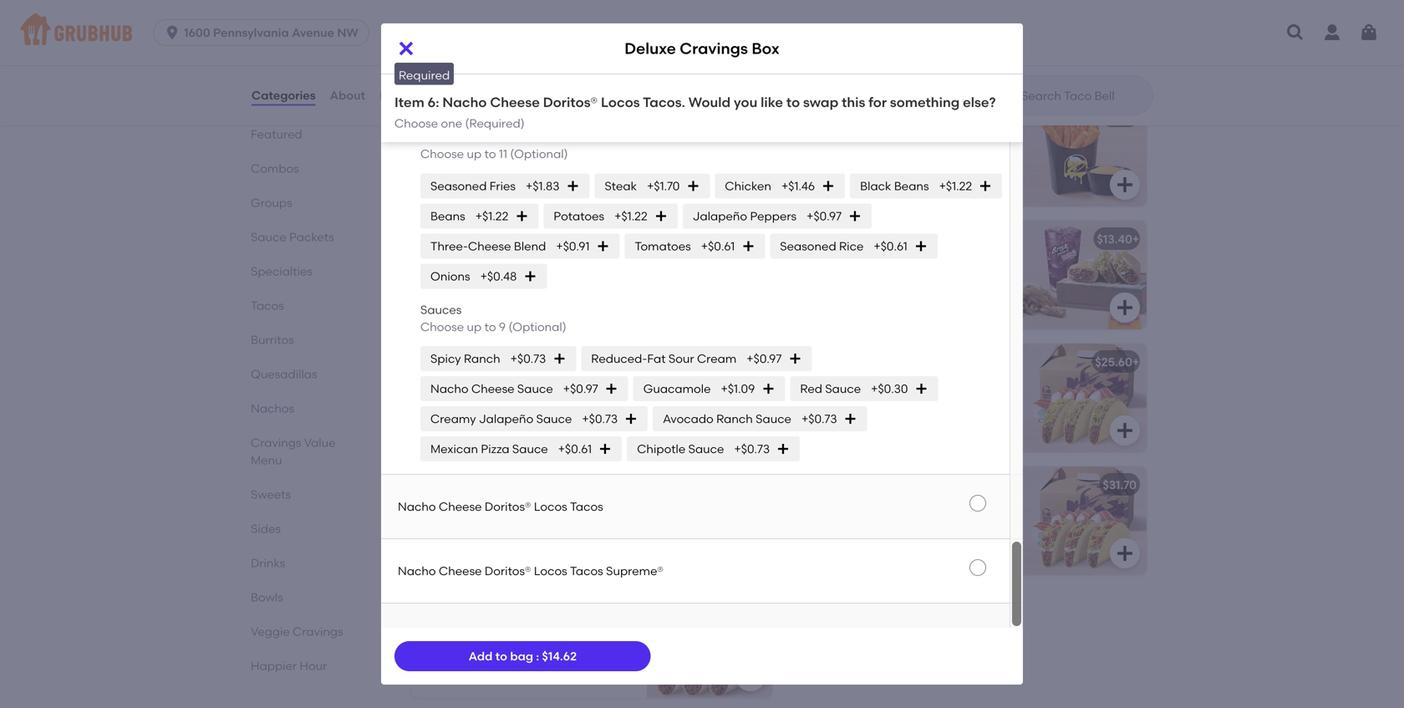 Task type: vqa. For each thing, say whether or not it's contained in the screenshot.
Tomatoes, on the top left of page
no



Task type: locate. For each thing, give the bounding box(es) containing it.
includes for includes a chalupa supreme, a beefy 5-layer burrito, a crunchy taco, cinnamon twists, and a medium fountain drink.
[[796, 256, 844, 270]]

0 vertical spatial one
[[467, 64, 489, 79]]

1 4 from the left
[[472, 379, 478, 393]]

taco & burrito cravings pack
[[421, 355, 589, 369]]

and inside crispy nacho fries and nacho cheese sauce to dip.
[[530, 133, 553, 147]]

ranch for avocado
[[717, 412, 753, 426]]

deluxe cravings box up would
[[625, 39, 780, 58]]

0 vertical spatial add
[[421, 130, 444, 144]]

choice
[[824, 379, 862, 393], [824, 501, 862, 516]]

mexican down crisp
[[851, 150, 899, 164]]

sauce inside 'golden, crisp nacho fries seasoned with bold mexican spices and nacho cheese sauce for dipping.'
[[840, 167, 874, 181]]

sauce down "$25.62 +"
[[756, 412, 792, 426]]

5- inside includes 4 crunchy tacos and 4 beefy 5-layer burritos
[[456, 396, 468, 410]]

the inside your choice of 12 of the following tacos: crunchy or soft tacos, crunchy or soft taco supremes®.
[[906, 379, 925, 393]]

choice inside your choice of 12 of the following tacos: crunchy or soft tacos, crunchy or soft taco supremes®.
[[824, 379, 862, 393]]

nacho down seasoned at the right of page
[[965, 150, 1002, 164]]

grilled cheese nacho fries - steak, spicy image
[[1022, 0, 1147, 84]]

1 the from the top
[[906, 379, 925, 393]]

2 horizontal spatial +$1.22
[[940, 179, 973, 193]]

cravings up menu
[[251, 436, 301, 450]]

includes 12 soft tacos supreme®.
[[421, 624, 606, 639]]

following inside your choice of 12 of the following tacos: crunchy or soft tacos, crunchy or soft taco supremes®.
[[928, 379, 979, 393]]

0 horizontal spatial supremes®.
[[796, 535, 861, 550]]

large
[[421, 109, 455, 123]]

1 horizontal spatial one
[[467, 64, 489, 79]]

up
[[467, 147, 482, 161], [467, 320, 482, 334]]

0 vertical spatial choice
[[824, 379, 862, 393]]

and down seasoned at the right of page
[[940, 150, 963, 164]]

or inside your choice of 12 of the following tacos: crunchy or soft taco supremes®.
[[885, 518, 896, 533]]

lettuce left tacos. on the top
[[580, 96, 624, 111]]

2 vertical spatial +$0.97
[[563, 382, 599, 396]]

12 inside button
[[472, 501, 482, 516]]

deluxe
[[625, 39, 676, 58], [421, 235, 460, 250]]

box
[[752, 39, 780, 58], [851, 232, 872, 246], [518, 235, 539, 250]]

supreme soft taco party pack image
[[647, 589, 773, 698]]

4 down the reduced-
[[594, 379, 600, 393]]

1 tacos: from the top
[[796, 396, 831, 410]]

pack for $25.62
[[560, 355, 589, 369]]

cheese down "with"
[[796, 167, 837, 181]]

ranch right the &
[[464, 352, 501, 366]]

+$0.61 down jalapeño peppers
[[701, 239, 735, 253]]

+$0.73 down red
[[802, 412, 838, 426]]

party up red sauce
[[827, 355, 858, 369]]

1 vertical spatial seasoned
[[780, 239, 837, 253]]

spicy ranch
[[431, 352, 501, 366]]

1 horizontal spatial mexican
[[851, 150, 899, 164]]

+$0.73 down the reduced-
[[582, 412, 618, 426]]

cheese inside button
[[439, 564, 482, 578]]

doritos® down pizza
[[485, 500, 531, 514]]

+$0.91 right extra cheese
[[633, 14, 667, 28]]

1 vertical spatial burritos
[[499, 396, 542, 410]]

1 vertical spatial following
[[928, 501, 979, 516]]

burritos up creamy jalapeño sauce
[[499, 396, 542, 410]]

choose down crispy
[[421, 147, 464, 161]]

crispy nacho fries and nacho cheese sauce to dip.
[[421, 133, 592, 164]]

0 horizontal spatial nacho
[[555, 133, 592, 147]]

mexican
[[851, 150, 899, 164], [431, 442, 478, 456]]

0 vertical spatial up
[[467, 147, 482, 161]]

crunchy inside your choice of 12 of the following tacos: crunchy or soft taco supremes®.
[[834, 518, 882, 533]]

cravings inside cravings value menu
[[251, 436, 301, 450]]

reviews
[[380, 88, 426, 102]]

required
[[399, 68, 450, 82]]

0 vertical spatial supremes®.
[[917, 412, 982, 427]]

2 vertical spatial or
[[885, 518, 896, 533]]

+$0.97 up cravings box
[[807, 209, 842, 223]]

tacos,
[[924, 396, 961, 410]]

fries up spices
[[915, 133, 941, 147]]

combos
[[251, 161, 299, 176]]

1 no from the top
[[431, 14, 447, 28]]

+$0.61 for tomatoes
[[701, 239, 735, 253]]

choose down sauces
[[421, 320, 464, 334]]

box up like
[[752, 39, 780, 58]]

$13.40 +
[[1098, 232, 1140, 246]]

for for this
[[869, 94, 887, 110]]

the for tacos,
[[906, 379, 925, 393]]

1 horizontal spatial supremes®.
[[917, 412, 982, 427]]

no for no lettuce
[[431, 96, 447, 111]]

1 horizontal spatial seasoned
[[780, 239, 837, 253]]

jalapeño down includes 4 crunchy tacos and 4 beefy 5-layer burritos
[[479, 412, 534, 426]]

2 extra from the top
[[548, 96, 578, 111]]

cinnamon
[[830, 290, 890, 304]]

0 vertical spatial following
[[928, 379, 979, 393]]

1 vertical spatial cheese
[[796, 167, 837, 181]]

(required) up crispy nacho fries and nacho cheese sauce to dip.
[[465, 116, 525, 130]]

includes down mexican pizza sauce
[[421, 501, 469, 516]]

specialties
[[251, 264, 313, 278]]

1 vertical spatial tacos:
[[796, 518, 831, 533]]

0 vertical spatial deluxe
[[625, 39, 676, 58]]

1 choice from the top
[[824, 379, 862, 393]]

0 vertical spatial seasoned
[[431, 179, 487, 193]]

up down ons
[[467, 147, 482, 161]]

pack for $32.92
[[566, 601, 595, 615]]

1 horizontal spatial +$1.22
[[615, 209, 648, 223]]

0 horizontal spatial +$0.97
[[563, 382, 599, 396]]

crunchy inside includes 4 crunchy tacos and 4 beefy 5-layer burritos
[[481, 379, 529, 393]]

+$0.97 down the reduced-
[[563, 382, 599, 396]]

includes
[[796, 256, 844, 270], [421, 379, 469, 393], [421, 501, 469, 516], [421, 624, 469, 639]]

extra lettuce
[[548, 96, 624, 111]]

1 horizontal spatial party
[[827, 355, 858, 369]]

following for taco
[[928, 501, 979, 516]]

4 up layer
[[472, 379, 478, 393]]

spices
[[902, 150, 937, 164]]

cravings up includes 4 crunchy tacos and 4 beefy 5-layer burritos
[[506, 355, 558, 369]]

1 horizontal spatial sauce
[[840, 167, 874, 181]]

and down taco & burrito cravings pack
[[568, 379, 591, 393]]

1 horizontal spatial ranch
[[717, 412, 753, 426]]

1 vertical spatial deluxe cravings box
[[421, 235, 539, 250]]

2 the from the top
[[906, 501, 925, 516]]

0 vertical spatial (required)
[[491, 64, 551, 79]]

pizza
[[481, 442, 510, 456]]

seasoned fries
[[431, 179, 516, 193]]

and inside 'golden, crisp nacho fries seasoned with bold mexican spices and nacho cheese sauce for dipping.'
[[940, 150, 963, 164]]

+$0.97 up +$1.09
[[747, 352, 782, 366]]

lettuce left like
[[713, 96, 756, 111]]

1 vertical spatial no
[[431, 96, 447, 111]]

box up chalupa
[[851, 232, 872, 246]]

no cheese
[[431, 14, 493, 28]]

cheese for nacho cheese doritos® locos tacos
[[439, 500, 482, 514]]

supremes®. inside your choice of 12 of the following tacos: crunchy or soft taco supremes®.
[[796, 535, 861, 550]]

1 vertical spatial for
[[877, 167, 892, 181]]

+$0.61 left would
[[634, 96, 668, 111]]

and up dip.
[[530, 133, 553, 147]]

doritos® inside button
[[485, 500, 531, 514]]

add for add ons choose up to 11 (optional)
[[421, 130, 444, 144]]

no lettuce
[[431, 96, 493, 111]]

0 vertical spatial tacos:
[[796, 396, 831, 410]]

three-cheese blend
[[431, 239, 546, 253]]

0 vertical spatial beans
[[895, 179, 930, 193]]

1 vertical spatial add
[[469, 649, 493, 663]]

doritos® up supreme soft taco party pack
[[485, 564, 531, 578]]

sauce down taco party pack
[[826, 382, 861, 396]]

choice inside your choice of 12 of the following tacos: crunchy or soft taco supremes®.
[[824, 501, 862, 516]]

taco inside your choice of 12 of the following tacos: crunchy or soft taco supremes®.
[[924, 518, 952, 533]]

+$0.61 up chalupa
[[874, 239, 908, 253]]

up left "9" at the left of page
[[467, 320, 482, 334]]

+$0.73 down 'avocado ranch sauce'
[[735, 442, 770, 456]]

0 vertical spatial locos
[[601, 94, 640, 110]]

beans down spices
[[895, 179, 930, 193]]

includes a chalupa supreme, a beefy 5-layer burrito, a crunchy taco, cinnamon twists, and a medium fountain drink.
[[796, 256, 979, 321]]

2 no from the top
[[431, 96, 447, 111]]

cheese down crispy
[[421, 150, 462, 164]]

extra cheese
[[548, 14, 623, 28]]

+$1.22 up three-cheese blend
[[476, 209, 509, 223]]

sauce packets
[[251, 230, 334, 244]]

following for tacos,
[[928, 379, 979, 393]]

includes for includes 4 crunchy tacos and 4 beefy 5-layer burritos
[[421, 379, 469, 393]]

party up supreme®.
[[532, 601, 563, 615]]

choose
[[421, 64, 464, 79], [395, 116, 438, 130], [421, 147, 464, 161], [421, 320, 464, 334]]

+$0.61 for seasoned rice
[[874, 239, 908, 253]]

to left dip.
[[502, 150, 514, 164]]

nacho inside button
[[398, 500, 436, 514]]

(optional) inside add ons choose up to 11 (optional)
[[510, 147, 568, 161]]

nacho inside crispy nacho fries and nacho cheese sauce to dip.
[[460, 133, 498, 147]]

add down large
[[421, 130, 444, 144]]

best
[[432, 215, 453, 227]]

no up required
[[431, 14, 447, 28]]

ranch
[[464, 352, 501, 366], [717, 412, 753, 426]]

nacho inside item 6: nacho cheese doritos® locos tacos. would you like to swap this for something else? choose one (required)
[[443, 94, 487, 110]]

lettuce up ons
[[450, 96, 493, 111]]

tacos
[[251, 299, 284, 313], [532, 379, 565, 393], [570, 500, 604, 514], [511, 501, 544, 516], [570, 564, 604, 578], [511, 624, 544, 639]]

1 vertical spatial +$0.97
[[747, 352, 782, 366]]

+$0.73 for avocado ranch sauce
[[802, 412, 838, 426]]

box down +$1.83
[[518, 235, 539, 250]]

1 extra from the top
[[548, 14, 577, 28]]

2 tacos: from the top
[[796, 518, 831, 533]]

your
[[796, 379, 821, 393], [796, 501, 821, 516]]

locos inside item 6: nacho cheese doritos® locos tacos. would you like to swap this for something else? choose one (required)
[[601, 94, 640, 110]]

doritos® inside item 6: nacho cheese doritos® locos tacos. would you like to swap this for something else? choose one (required)
[[543, 94, 598, 110]]

0 horizontal spatial ranch
[[464, 352, 501, 366]]

cheese
[[421, 150, 462, 164], [796, 167, 837, 181]]

ranch down +$1.09
[[717, 412, 753, 426]]

0 horizontal spatial cheese
[[421, 150, 462, 164]]

(optional) inside sauces choose up to 9 (optional)
[[509, 320, 567, 334]]

5- up creamy
[[456, 396, 468, 410]]

includes down supreme
[[421, 624, 469, 639]]

2 choice from the top
[[824, 501, 862, 516]]

add to bag : $14.62
[[469, 649, 577, 663]]

+$0.91 for three-cheese blend
[[556, 239, 590, 253]]

0 vertical spatial extra
[[548, 14, 577, 28]]

2 vertical spatial doritos®
[[485, 564, 531, 578]]

0 horizontal spatial party
[[532, 601, 563, 615]]

1 horizontal spatial burritos
[[499, 396, 542, 410]]

extra for extra lettuce
[[548, 96, 578, 111]]

0 vertical spatial nacho
[[555, 133, 592, 147]]

nacho cheese doritos® locos tacos supreme®
[[398, 564, 664, 578]]

up inside add ons choose up to 11 (optional)
[[467, 147, 482, 161]]

fries up crisp
[[838, 109, 865, 123]]

0 vertical spatial your
[[796, 379, 821, 393]]

+$0.91 for extra cheese
[[633, 14, 667, 28]]

0 vertical spatial no
[[431, 14, 447, 28]]

1 vertical spatial ranch
[[717, 412, 753, 426]]

0 horizontal spatial 5-
[[456, 396, 468, 410]]

0 horizontal spatial +$0.91
[[556, 239, 590, 253]]

0 vertical spatial mexican
[[851, 150, 899, 164]]

doritos® inside button
[[485, 564, 531, 578]]

and right twists,
[[932, 290, 954, 304]]

sauce down taco & burrito cravings pack
[[518, 382, 553, 396]]

includes inside includes a chalupa supreme, a beefy 5-layer burrito, a crunchy taco, cinnamon twists, and a medium fountain drink.
[[796, 256, 844, 270]]

ranch for spicy
[[464, 352, 501, 366]]

sauce up seasoned fries
[[465, 150, 499, 164]]

+$1.22 down steak
[[615, 209, 648, 223]]

cheese inside button
[[439, 500, 482, 514]]

sweets
[[251, 488, 291, 502]]

1 vertical spatial beans
[[431, 209, 466, 223]]

for left dipping.
[[877, 167, 892, 181]]

item 6: nacho cheese doritos® locos tacos. would you like to swap this for something else? choose one (required)
[[395, 94, 996, 130]]

+$1.22 for potatoes
[[615, 209, 648, 223]]

1 horizontal spatial add
[[469, 649, 493, 663]]

1 vertical spatial up
[[467, 320, 482, 334]]

1 horizontal spatial 4
[[594, 379, 600, 393]]

+$0.73 for spicy ranch
[[511, 352, 546, 366]]

categories
[[252, 88, 316, 102]]

add for add to bag : $14.62
[[469, 649, 493, 663]]

for inside item 6: nacho cheese doritos® locos tacos. would you like to swap this for something else? choose one (required)
[[869, 94, 887, 110]]

1 horizontal spatial nacho
[[965, 150, 1002, 164]]

1 horizontal spatial +$0.91
[[633, 14, 667, 28]]

2 your from the top
[[796, 501, 821, 516]]

chicken
[[725, 179, 772, 193]]

pack left the reduced-
[[560, 355, 589, 369]]

chalupa
[[857, 256, 906, 270]]

$25.62 +
[[722, 355, 766, 369]]

would
[[689, 94, 731, 110]]

6:
[[428, 94, 440, 110]]

0 vertical spatial (optional)
[[510, 147, 568, 161]]

+$1.09
[[721, 382, 755, 396]]

1 vertical spatial nacho
[[965, 150, 1002, 164]]

locos inside button
[[534, 500, 568, 514]]

supreme soft taco party pack
[[421, 601, 595, 615]]

0 horizontal spatial beefy
[[421, 396, 453, 410]]

lettuce up required
[[421, 48, 464, 62]]

0 horizontal spatial one
[[441, 116, 463, 130]]

1 vertical spatial +$0.91
[[556, 239, 590, 253]]

+$0.97 for jalapeño peppers
[[807, 209, 842, 223]]

to inside crispy nacho fries and nacho cheese sauce to dip.
[[502, 150, 514, 164]]

0 vertical spatial cheese
[[421, 150, 462, 164]]

0 horizontal spatial add
[[421, 130, 444, 144]]

+$1.22
[[940, 179, 973, 193], [476, 209, 509, 223], [615, 209, 648, 223]]

black
[[861, 179, 892, 193]]

creamy
[[431, 412, 476, 426]]

+$0.97
[[807, 209, 842, 223], [747, 352, 782, 366], [563, 382, 599, 396]]

+ for $12.79
[[759, 232, 766, 246]]

happier hour
[[251, 659, 327, 673]]

nacho cheese doritos® locos tacos button
[[381, 475, 1024, 539]]

1 vertical spatial extra
[[548, 96, 578, 111]]

choose up 6:
[[421, 64, 464, 79]]

fries up 11
[[501, 133, 527, 147]]

nacho inside button
[[398, 564, 436, 578]]

nachos
[[251, 401, 295, 416]]

1 vertical spatial supremes®.
[[796, 535, 861, 550]]

:
[[536, 649, 540, 663]]

your inside your choice of 12 of the following tacos: crunchy or soft taco supremes®.
[[796, 501, 821, 516]]

locos left tacos. on the top
[[601, 94, 640, 110]]

sauce down bold
[[840, 167, 874, 181]]

includes 4 crunchy tacos and 4 beefy 5-layer burritos
[[421, 379, 600, 410]]

the inside your choice of 12 of the following tacos: crunchy or soft taco supremes®.
[[906, 501, 925, 516]]

(required) up large nacho fries
[[491, 64, 551, 79]]

choose inside sauces choose up to 9 (optional)
[[421, 320, 464, 334]]

1 horizontal spatial +$0.97
[[747, 352, 782, 366]]

tacos: inside your choice of 12 of the following tacos: crunchy or soft taco supremes®.
[[796, 518, 831, 533]]

(required) inside lettuce choose one (required)
[[491, 64, 551, 79]]

0 vertical spatial jalapeño
[[693, 209, 748, 223]]

cravings down the "seller"
[[463, 235, 515, 250]]

2 horizontal spatial +$0.97
[[807, 209, 842, 223]]

following
[[928, 379, 979, 393], [928, 501, 979, 516]]

sauce down includes 4 crunchy tacos and 4 beefy 5-layer burritos
[[537, 412, 572, 426]]

locos inside button
[[534, 564, 568, 578]]

following inside your choice of 12 of the following tacos: crunchy or soft taco supremes®.
[[928, 501, 979, 516]]

1 horizontal spatial beefy
[[796, 273, 828, 287]]

add left "bag"
[[469, 649, 493, 663]]

nacho inside 'golden, crisp nacho fries seasoned with bold mexican spices and nacho cheese sauce for dipping.'
[[874, 133, 912, 147]]

locos for nacho cheese doritos® locos tacos
[[534, 500, 568, 514]]

1 vertical spatial mexican
[[431, 442, 478, 456]]

burrito,
[[877, 273, 918, 287]]

1 vertical spatial doritos®
[[485, 500, 531, 514]]

doritos® for nacho cheese doritos® locos tacos supreme®
[[485, 564, 531, 578]]

to left "9" at the left of page
[[485, 320, 496, 334]]

1 vertical spatial or
[[847, 412, 859, 427]]

mexican down creamy
[[431, 442, 478, 456]]

1 horizontal spatial deluxe cravings box
[[625, 39, 780, 58]]

1 vertical spatial (required)
[[465, 116, 525, 130]]

beefy inside includes a chalupa supreme, a beefy 5-layer burrito, a crunchy taco, cinnamon twists, and a medium fountain drink.
[[796, 273, 828, 287]]

+$0.73 up includes 4 crunchy tacos and 4 beefy 5-layer burritos
[[511, 352, 546, 366]]

12 inside your choice of 12 of the following tacos: crunchy or soft tacos, crunchy or soft taco supremes®.
[[879, 379, 890, 393]]

one up no lettuce
[[467, 64, 489, 79]]

svg image
[[1360, 23, 1380, 43], [164, 24, 181, 41], [741, 52, 761, 72], [674, 97, 688, 110], [773, 97, 786, 110], [741, 175, 761, 195], [979, 179, 993, 193], [655, 209, 668, 223], [1116, 298, 1136, 318], [789, 352, 802, 366], [625, 412, 638, 426], [741, 421, 761, 441], [777, 442, 790, 456]]

svg image
[[510, 14, 523, 28], [674, 14, 687, 28], [772, 14, 785, 28], [1286, 23, 1306, 43], [396, 38, 416, 59], [1116, 52, 1136, 72], [510, 97, 523, 110], [1116, 175, 1136, 195], [567, 179, 580, 193], [687, 179, 700, 193], [822, 179, 836, 193], [515, 209, 529, 223], [849, 209, 862, 223], [597, 240, 610, 253], [742, 240, 755, 253], [915, 240, 928, 253], [524, 270, 537, 283], [553, 352, 566, 366], [605, 382, 619, 396], [762, 382, 776, 396], [915, 382, 929, 396], [844, 412, 858, 426], [1116, 421, 1136, 441], [599, 442, 612, 456], [1116, 543, 1136, 564], [741, 666, 761, 686]]

for right this
[[869, 94, 887, 110]]

1 horizontal spatial box
[[752, 39, 780, 58]]

no right item
[[431, 96, 447, 111]]

menu
[[251, 453, 282, 467]]

seasoned for seasoned fries
[[431, 179, 487, 193]]

burritos inside includes 4 crunchy tacos and 4 beefy 5-layer burritos
[[499, 396, 542, 410]]

+$0.97 for reduced-fat sour cream
[[747, 352, 782, 366]]

1 vertical spatial your
[[796, 501, 821, 516]]

1 horizontal spatial cheese
[[796, 167, 837, 181]]

includes down seasoned rice
[[796, 256, 844, 270]]

0 vertical spatial +$0.97
[[807, 209, 842, 223]]

+$0.73 for creamy jalapeño sauce
[[582, 412, 618, 426]]

add inside add ons choose up to 11 (optional)
[[421, 130, 444, 144]]

+$0.61
[[634, 96, 668, 111], [701, 239, 735, 253], [874, 239, 908, 253], [558, 442, 592, 456]]

1 vertical spatial choice
[[824, 501, 862, 516]]

(optional) up +$1.83
[[510, 147, 568, 161]]

dipping.
[[895, 167, 942, 181]]

layer
[[468, 396, 496, 410]]

burritos
[[251, 333, 294, 347], [499, 396, 542, 410]]

+$0.91 down potatoes
[[556, 239, 590, 253]]

1 up from the top
[[467, 147, 482, 161]]

beefy up creamy
[[421, 396, 453, 410]]

+$1.70
[[647, 179, 680, 193]]

12
[[879, 379, 890, 393], [472, 501, 482, 516], [879, 501, 890, 516], [472, 624, 482, 639]]

0 vertical spatial deluxe cravings box
[[625, 39, 780, 58]]

of
[[865, 379, 876, 393], [892, 379, 904, 393], [865, 501, 876, 516], [892, 501, 904, 516]]

your inside your choice of 12 of the following tacos: crunchy or soft tacos, crunchy or soft taco supremes®.
[[796, 379, 821, 393]]

sauce
[[251, 230, 287, 244], [518, 382, 553, 396], [826, 382, 861, 396], [537, 412, 572, 426], [756, 412, 792, 426], [513, 442, 548, 456], [689, 442, 725, 456]]

for inside 'golden, crisp nacho fries seasoned with bold mexican spices and nacho cheese sauce for dipping.'
[[877, 167, 892, 181]]

0 vertical spatial 5-
[[831, 273, 843, 287]]

jalapeño up $12.79
[[693, 209, 748, 223]]

seasoned up best seller
[[431, 179, 487, 193]]

1 vertical spatial beefy
[[421, 396, 453, 410]]

cheese inside item 6: nacho cheese doritos® locos tacos. would you like to swap this for something else? choose one (required)
[[490, 94, 540, 110]]

0 horizontal spatial sauce
[[465, 150, 499, 164]]

2 up from the top
[[467, 320, 482, 334]]

medium
[[796, 307, 843, 321]]

cheese for nacho cheese sauce
[[472, 382, 515, 396]]

pack up supreme®.
[[566, 601, 595, 615]]

categories button
[[251, 65, 317, 125]]

12 inside your choice of 12 of the following tacos: crunchy or soft taco supremes®.
[[879, 501, 890, 516]]

or for crunchy
[[885, 396, 896, 410]]

includes inside includes 4 crunchy tacos and 4 beefy 5-layer burritos
[[421, 379, 469, 393]]

soft taco party pack image
[[647, 467, 773, 575]]

sides
[[251, 522, 281, 536]]

taco party pack
[[796, 355, 890, 369]]

+$0.61 up includes 12 soft tacos button
[[558, 442, 592, 456]]

beans up the three-
[[431, 209, 466, 223]]

1 vertical spatial one
[[441, 116, 463, 130]]

locos up nacho cheese doritos® locos tacos supreme®
[[534, 500, 568, 514]]

$12.79
[[725, 232, 759, 246]]

1 following from the top
[[928, 379, 979, 393]]

locos up supreme soft taco party pack
[[534, 564, 568, 578]]

0 horizontal spatial deluxe cravings box
[[421, 235, 539, 250]]

deluxe up tacos. on the top
[[625, 39, 676, 58]]

1 vertical spatial (optional)
[[509, 320, 567, 334]]

cravings box
[[796, 232, 872, 246]]

nacho down extra lettuce
[[555, 133, 592, 147]]

0 vertical spatial sauce
[[465, 150, 499, 164]]

0 vertical spatial the
[[906, 379, 925, 393]]

0 vertical spatial ranch
[[464, 352, 501, 366]]

tacos: inside your choice of 12 of the following tacos: crunchy or soft tacos, crunchy or soft taco supremes®.
[[796, 396, 831, 410]]

includes inside button
[[421, 501, 469, 516]]

featured
[[251, 127, 302, 141]]

choose down item
[[395, 116, 438, 130]]

tacos:
[[796, 396, 831, 410], [796, 518, 831, 533]]

deluxe cravings box down the "seller"
[[421, 235, 539, 250]]

$25.60
[[1096, 355, 1133, 369]]

chipotle
[[637, 442, 686, 456]]

(optional) right "9" at the left of page
[[509, 320, 567, 334]]

5- up cinnamon
[[831, 273, 843, 287]]

soft inside your choice of 12 of the following tacos: crunchy or soft taco supremes®.
[[899, 518, 922, 533]]

4
[[472, 379, 478, 393], [594, 379, 600, 393]]

1 your from the top
[[796, 379, 821, 393]]

supremes®.
[[917, 412, 982, 427], [796, 535, 861, 550]]

nw
[[337, 26, 359, 40]]

one inside lettuce choose one (required)
[[467, 64, 489, 79]]

one up crispy
[[441, 116, 463, 130]]

1 vertical spatial party
[[532, 601, 563, 615]]

0 horizontal spatial mexican
[[431, 442, 478, 456]]

$31.70
[[1103, 478, 1137, 492]]

2 following from the top
[[928, 501, 979, 516]]

seasoned left rice
[[780, 239, 837, 253]]

1 vertical spatial sauce
[[840, 167, 874, 181]]



Task type: describe. For each thing, give the bounding box(es) containing it.
extra for extra cheese
[[548, 14, 577, 28]]

bold
[[823, 150, 848, 164]]

sauce right pizza
[[513, 442, 548, 456]]

item
[[395, 94, 425, 110]]

value
[[304, 436, 336, 450]]

red sauce
[[801, 382, 861, 396]]

0 horizontal spatial beans
[[431, 209, 466, 223]]

+$1.22 for black beans
[[940, 179, 973, 193]]

svg image inside main navigation navigation
[[1286, 23, 1306, 43]]

your for your choice of 12 of the following tacos: crunchy or soft tacos, crunchy or soft taco supremes®.
[[796, 379, 821, 393]]

includes 12 soft tacos
[[421, 501, 544, 516]]

sauces choose up to 9 (optional)
[[421, 303, 567, 334]]

2 horizontal spatial box
[[851, 232, 872, 246]]

for for sauce
[[877, 167, 892, 181]]

+$0.48
[[481, 269, 517, 283]]

includes for includes 12 soft tacos
[[421, 501, 469, 516]]

blend
[[514, 239, 546, 253]]

1 vertical spatial jalapeño
[[479, 412, 534, 426]]

soft inside button
[[485, 501, 508, 516]]

0 horizontal spatial burritos
[[251, 333, 294, 347]]

$14.62
[[542, 649, 577, 663]]

Search Taco Bell search field
[[1020, 88, 1148, 104]]

sauce inside crispy nacho fries and nacho cheese sauce to dip.
[[465, 150, 499, 164]]

and inside includes 4 crunchy tacos and 4 beefy 5-layer burritos
[[568, 379, 591, 393]]

packets
[[289, 230, 334, 244]]

steak
[[605, 179, 637, 193]]

supreme taco party pack image
[[1022, 467, 1147, 575]]

nacho inside 'golden, crisp nacho fries seasoned with bold mexican spices and nacho cheese sauce for dipping.'
[[965, 150, 1002, 164]]

supreme®.
[[547, 624, 606, 639]]

+ for $13.40
[[1133, 232, 1140, 246]]

lettuce inside lettuce choose one (required)
[[421, 48, 464, 62]]

cravings value menu
[[251, 436, 336, 467]]

supremes®. inside your choice of 12 of the following tacos: crunchy or soft tacos, crunchy or soft taco supremes®.
[[917, 412, 982, 427]]

supreme®
[[606, 564, 664, 578]]

choose inside lettuce choose one (required)
[[421, 64, 464, 79]]

cravings box image
[[1022, 221, 1147, 329]]

jalapeño peppers
[[693, 209, 797, 223]]

$4.01 +
[[1105, 109, 1140, 123]]

+$1.22 for beans
[[476, 209, 509, 223]]

spicy
[[431, 352, 461, 366]]

cheese for extra cheese
[[580, 14, 623, 28]]

one inside item 6: nacho cheese doritos® locos tacos. would you like to swap this for something else? choose one (required)
[[441, 116, 463, 130]]

to inside item 6: nacho cheese doritos® locos tacos. would you like to swap this for something else? choose one (required)
[[787, 94, 800, 110]]

grilled cheese nacho fries - steak image
[[647, 0, 773, 84]]

1 horizontal spatial beans
[[895, 179, 930, 193]]

pack up +$0.30 on the bottom of page
[[861, 355, 890, 369]]

layer
[[843, 273, 874, 287]]

cravings up would
[[680, 39, 748, 58]]

seasoned rice
[[780, 239, 864, 253]]

$25.60 +
[[1096, 355, 1140, 369]]

+$0.73 for chipotle sauce
[[735, 442, 770, 456]]

rice
[[840, 239, 864, 253]]

golden, crisp nacho fries seasoned with bold mexican spices and nacho cheese sauce for dipping.
[[796, 133, 1002, 181]]

tacos.
[[643, 94, 686, 110]]

tacos: for supremes®.
[[796, 518, 831, 533]]

the for taco
[[906, 501, 925, 516]]

fountain
[[846, 307, 893, 321]]

drinks
[[251, 556, 285, 570]]

locos for nacho cheese doritos® locos tacos supreme®
[[534, 564, 568, 578]]

burrito
[[464, 355, 503, 369]]

large nacho fries
[[421, 109, 526, 123]]

cheese for no cheese
[[450, 14, 493, 28]]

nacho cheese doritos® locos tacos
[[398, 500, 604, 514]]

fat
[[648, 352, 666, 366]]

your choice of 12 of the following tacos: crunchy or soft taco supremes®.
[[796, 501, 979, 550]]

drink.
[[896, 307, 927, 321]]

includes for includes 12 soft tacos supreme®.
[[421, 624, 469, 639]]

cheese for nacho cheese doritos® locos tacos supreme®
[[439, 564, 482, 578]]

chipotle sauce
[[637, 442, 725, 456]]

(required) inside item 6: nacho cheese doritos® locos tacos. would you like to swap this for something else? choose one (required)
[[465, 116, 525, 130]]

reduced-fat sour cream
[[591, 352, 737, 366]]

to inside sauces choose up to 9 (optional)
[[485, 320, 496, 334]]

cravings down peppers
[[796, 232, 848, 246]]

$25.62
[[722, 355, 759, 369]]

cream
[[697, 352, 737, 366]]

veggie cravings
[[251, 625, 343, 639]]

up inside sauces choose up to 9 (optional)
[[467, 320, 482, 334]]

sour
[[669, 352, 695, 366]]

choice for supremes®.
[[824, 501, 862, 516]]

three-
[[431, 239, 468, 253]]

fries inside 'golden, crisp nacho fries seasoned with bold mexican spices and nacho cheese sauce for dipping.'
[[915, 133, 941, 147]]

mexican inside 'golden, crisp nacho fries seasoned with bold mexican spices and nacho cheese sauce for dipping.'
[[851, 150, 899, 164]]

1 vertical spatial deluxe
[[421, 235, 460, 250]]

nacho fries image
[[1022, 98, 1147, 206]]

like
[[761, 94, 784, 110]]

doritos® for nacho cheese doritos® locos tacos
[[485, 500, 531, 514]]

choice for crunchy
[[824, 379, 862, 393]]

nacho cheese sauce
[[431, 382, 553, 396]]

seasoned for seasoned rice
[[780, 239, 837, 253]]

veggie
[[251, 625, 290, 639]]

and inside includes a chalupa supreme, a beefy 5-layer burrito, a crunchy taco, cinnamon twists, and a medium fountain drink.
[[932, 290, 954, 304]]

fries down 11
[[490, 179, 516, 193]]

tomatoes
[[635, 239, 691, 253]]

0 vertical spatial party
[[827, 355, 858, 369]]

svg image inside the 1600 pennsylvania avenue nw button
[[164, 24, 181, 41]]

$12.79 +
[[725, 232, 766, 246]]

quesadillas
[[251, 367, 317, 381]]

+$0.61 for extra lettuce
[[634, 96, 668, 111]]

sauce down the "avocado"
[[689, 442, 725, 456]]

main navigation navigation
[[0, 0, 1405, 65]]

your choice of 12 of the following tacos: crunchy or soft tacos, crunchy or soft taco supremes®.
[[796, 379, 982, 427]]

cheese inside crispy nacho fries and nacho cheese sauce to dip.
[[421, 150, 462, 164]]

fries up crispy nacho fries and nacho cheese sauce to dip.
[[499, 109, 526, 123]]

golden,
[[796, 133, 841, 147]]

deluxe cravings box image
[[647, 221, 773, 329]]

+ for $4.01
[[1133, 109, 1140, 123]]

+$1.46
[[782, 179, 815, 193]]

nacho fries
[[796, 109, 865, 123]]

black beans
[[861, 179, 930, 193]]

1 horizontal spatial jalapeño
[[693, 209, 748, 223]]

tacos: for crunchy
[[796, 396, 831, 410]]

taco inside your choice of 12 of the following tacos: crunchy or soft tacos, crunchy or soft taco supremes®.
[[887, 412, 915, 427]]

bowls
[[251, 590, 283, 605]]

or for supremes®.
[[885, 518, 896, 533]]

$32.92
[[727, 601, 763, 615]]

crispy
[[421, 133, 457, 147]]

you
[[734, 94, 758, 110]]

dip.
[[517, 150, 538, 164]]

nacho inside crispy nacho fries and nacho cheese sauce to dip.
[[555, 133, 592, 147]]

no for no cheese
[[431, 14, 447, 28]]

to left "bag"
[[496, 649, 508, 663]]

tacos inside includes 4 crunchy tacos and 4 beefy 5-layer burritos
[[532, 379, 565, 393]]

1600 pennsylvania avenue nw
[[184, 26, 359, 40]]

taco & burrito cravings pack image
[[647, 344, 773, 452]]

sauce down groups
[[251, 230, 287, 244]]

else?
[[964, 94, 996, 110]]

1 horizontal spatial deluxe
[[625, 39, 676, 58]]

avocado ranch sauce
[[663, 412, 792, 426]]

0 horizontal spatial box
[[518, 235, 539, 250]]

+$0.97 for nacho cheese sauce
[[563, 382, 599, 396]]

your for your choice of 12 of the following tacos: crunchy or soft taco supremes®.
[[796, 501, 821, 516]]

+$0.61 for mexican pizza sauce
[[558, 442, 592, 456]]

guacamole
[[644, 382, 711, 396]]

cheese inside 'golden, crisp nacho fries seasoned with bold mexican spices and nacho cheese sauce for dipping.'
[[796, 167, 837, 181]]

supreme,
[[909, 256, 963, 270]]

to inside add ons choose up to 11 (optional)
[[485, 147, 496, 161]]

bag
[[510, 649, 534, 663]]

choose inside item 6: nacho cheese doritos® locos tacos. would you like to swap this for something else? choose one (required)
[[395, 116, 438, 130]]

11
[[499, 147, 508, 161]]

5- inside includes a chalupa supreme, a beefy 5-layer burrito, a crunchy taco, cinnamon twists, and a medium fountain drink.
[[831, 273, 843, 287]]

+ for $25.62
[[759, 355, 766, 369]]

tacos inside button
[[570, 500, 604, 514]]

+ for $25.60
[[1133, 355, 1140, 369]]

large nacho fries image
[[647, 98, 773, 206]]

lettuce choose one (required)
[[421, 48, 551, 79]]

search icon image
[[995, 85, 1015, 105]]

fries inside crispy nacho fries and nacho cheese sauce to dip.
[[501, 133, 527, 147]]

+$1.83
[[526, 179, 560, 193]]

taco,
[[796, 290, 827, 304]]

2 4 from the left
[[594, 379, 600, 393]]

beefy inside includes 4 crunchy tacos and 4 beefy 5-layer burritos
[[421, 396, 453, 410]]

onions
[[431, 269, 471, 283]]

cravings up hour
[[293, 625, 343, 639]]

crunchy inside includes a chalupa supreme, a beefy 5-layer burrito, a crunchy taco, cinnamon twists, and a medium fountain drink.
[[931, 273, 979, 287]]

cheese for three-cheese blend
[[468, 239, 511, 253]]

mexican pizza sauce
[[431, 442, 548, 456]]

avenue
[[292, 26, 335, 40]]

choose inside add ons choose up to 11 (optional)
[[421, 147, 464, 161]]

red
[[801, 382, 823, 396]]

9
[[499, 320, 506, 334]]

taco party pack image
[[1022, 344, 1147, 452]]

+$0.30
[[872, 382, 909, 396]]

reviews button
[[379, 65, 427, 125]]



